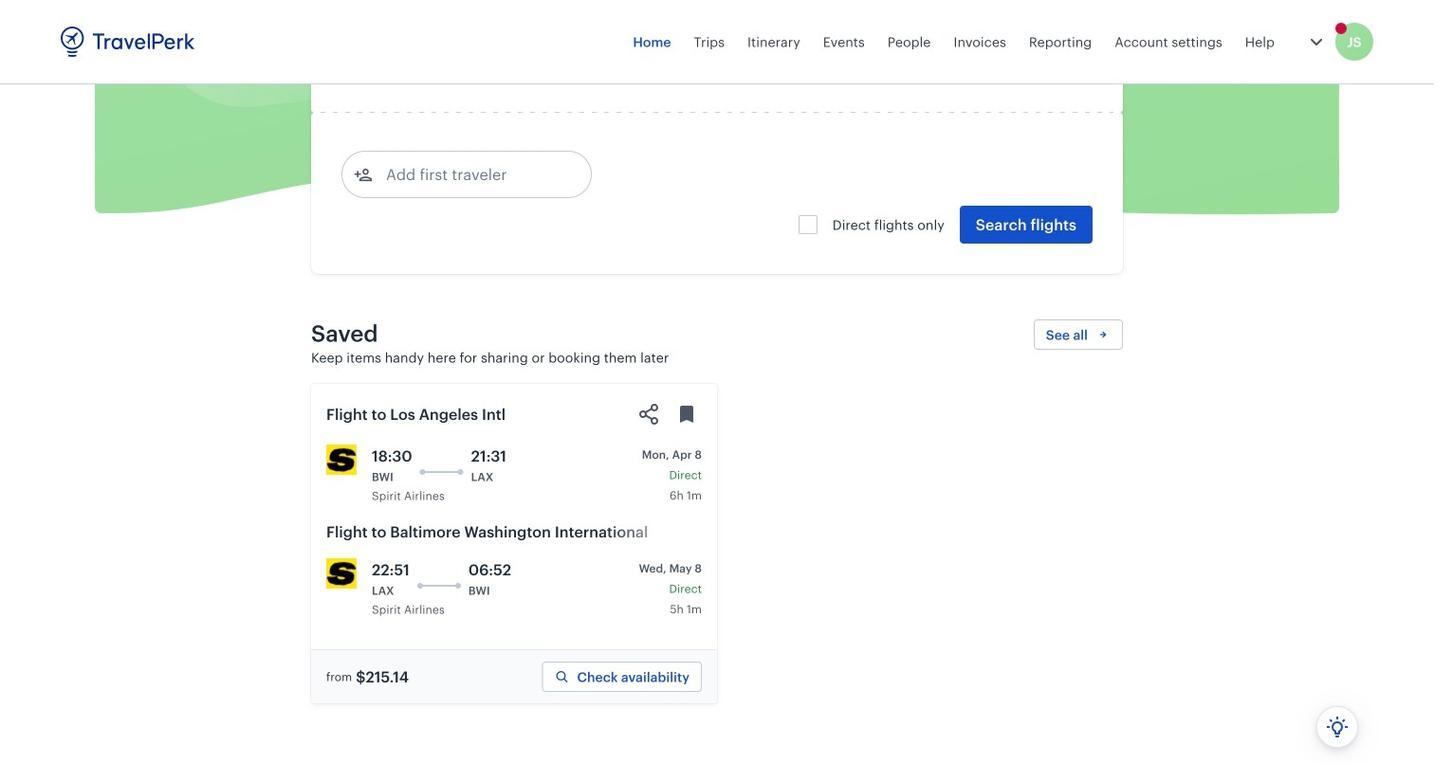Task type: describe. For each thing, give the bounding box(es) containing it.
2 spirit airlines image from the top
[[326, 559, 357, 589]]

Add first traveler search field
[[373, 159, 570, 190]]



Task type: locate. For each thing, give the bounding box(es) containing it.
spirit airlines image
[[326, 445, 357, 475], [326, 559, 357, 589]]

0 vertical spatial spirit airlines image
[[326, 445, 357, 475]]

1 spirit airlines image from the top
[[326, 445, 357, 475]]

1 vertical spatial spirit airlines image
[[326, 559, 357, 589]]



Task type: vqa. For each thing, say whether or not it's contained in the screenshot.
Spirit Airlines image
yes



